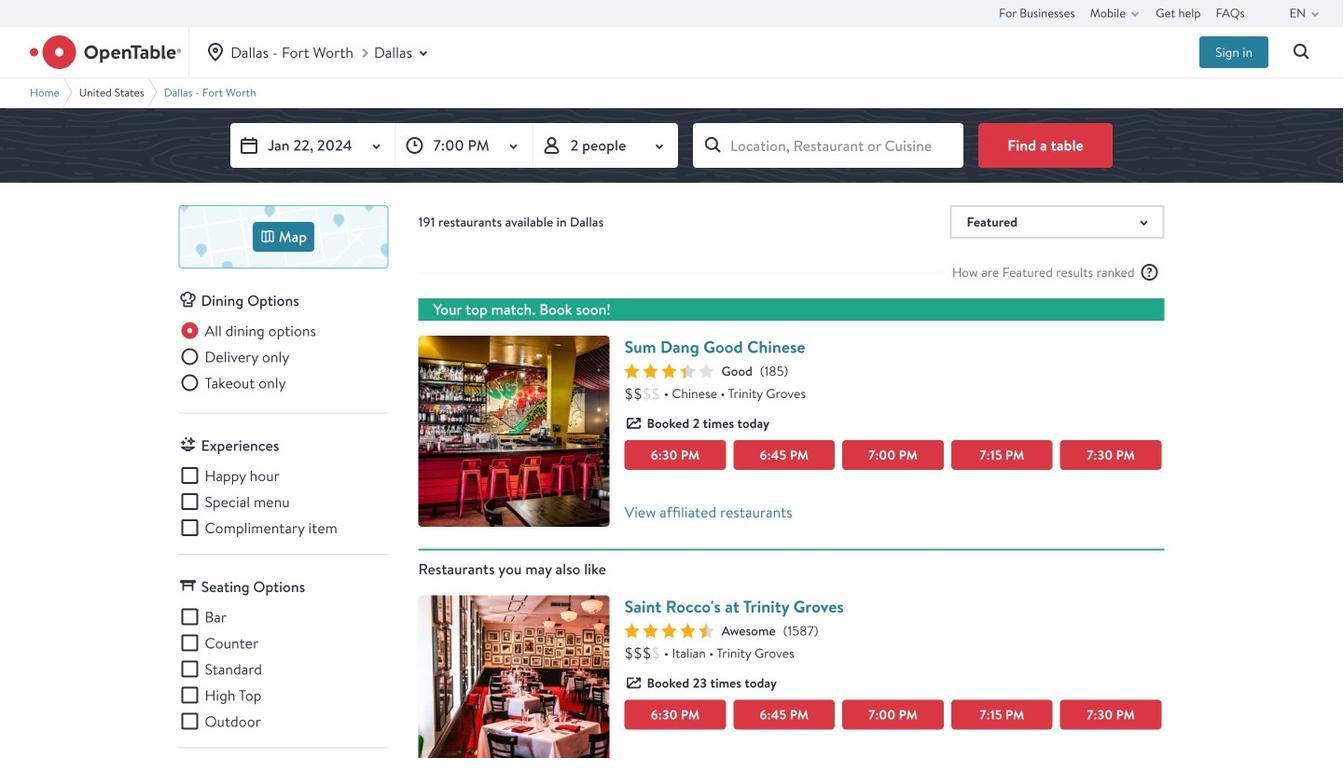 Task type: describe. For each thing, give the bounding box(es) containing it.
1 group from the top
[[179, 320, 389, 398]]

3.3 stars image
[[625, 364, 714, 379]]

opentable logo image
[[30, 35, 181, 69]]



Task type: vqa. For each thing, say whether or not it's contained in the screenshot.
group
yes



Task type: locate. For each thing, give the bounding box(es) containing it.
3 group from the top
[[179, 606, 389, 733]]

None radio
[[179, 320, 316, 342]]

2 group from the top
[[179, 465, 389, 539]]

a photo of saint rocco's at trinity groves restaurant image
[[418, 596, 610, 758]]

None radio
[[179, 346, 289, 368], [179, 372, 286, 394], [179, 346, 289, 368], [179, 372, 286, 394]]

a photo of sum dang good chinese restaurant image
[[418, 336, 610, 527]]

group
[[179, 320, 389, 398], [179, 465, 389, 539], [179, 606, 389, 733]]

1 vertical spatial group
[[179, 465, 389, 539]]

0 vertical spatial group
[[179, 320, 389, 398]]

Please input a Location, Restaurant or Cuisine field
[[693, 123, 964, 168]]

4.5 stars image
[[625, 624, 714, 638]]

2 vertical spatial group
[[179, 606, 389, 733]]

None field
[[693, 123, 964, 168]]



